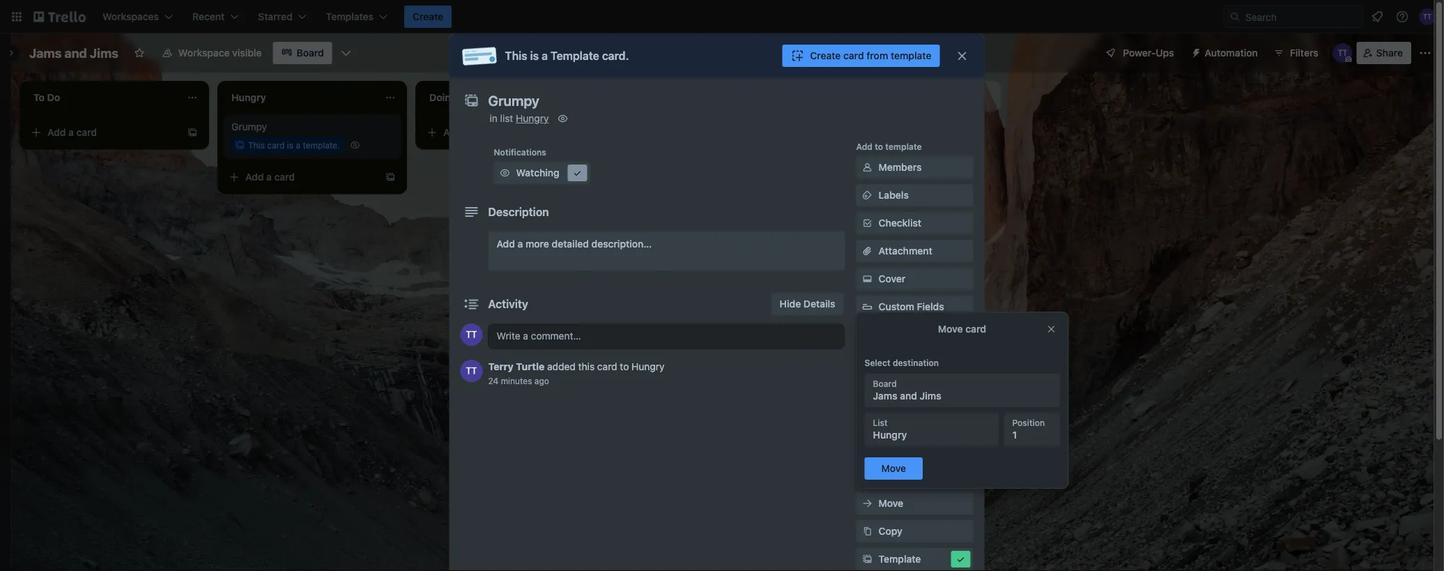 Task type: describe. For each thing, give the bounding box(es) containing it.
board jams and jims
[[873, 379, 942, 402]]

card inside button
[[844, 50, 864, 61]]

card inside terry turtle added this card to hungry 24 minutes ago
[[597, 361, 617, 372]]

detailed
[[552, 238, 589, 250]]

description…
[[592, 238, 652, 250]]

actions
[[857, 478, 888, 487]]

jams inside board jams and jims
[[873, 390, 898, 402]]

custom fields
[[879, 301, 944, 312]]

watching
[[516, 167, 560, 178]]

checklist link
[[857, 212, 974, 234]]

more
[[526, 238, 549, 250]]

create card from template
[[810, 50, 932, 61]]

list
[[873, 418, 888, 427]]

mark as good idea button
[[857, 409, 974, 431]]

1 vertical spatial automation
[[857, 393, 904, 402]]

create card from template button
[[782, 45, 940, 67]]

labels
[[879, 189, 909, 201]]

add a card for the bottommost create from template… image
[[245, 171, 295, 183]]

add a card for top create from template… image
[[47, 127, 97, 138]]

add inside button
[[879, 442, 897, 453]]

from
[[867, 50, 888, 61]]

button
[[900, 442, 930, 453]]

fields
[[917, 301, 944, 312]]

automation button
[[1186, 42, 1267, 64]]

as
[[905, 414, 915, 425]]

this for this card is a template.
[[248, 140, 265, 150]]

jims inside board name text box
[[90, 45, 118, 60]]

jams inside board name text box
[[29, 45, 62, 60]]

0 horizontal spatial template
[[551, 49, 600, 62]]

this for this is a template card.
[[505, 49, 528, 62]]

sm image for watching
[[498, 166, 512, 180]]

workspace visible button
[[153, 42, 270, 64]]

show menu image
[[1419, 46, 1433, 60]]

hungry link
[[516, 113, 549, 124]]

0 horizontal spatial hungry
[[516, 113, 549, 124]]

position 1
[[1013, 418, 1045, 441]]

1 horizontal spatial ups
[[933, 357, 951, 368]]

idea
[[945, 414, 965, 425]]

copy link
[[857, 520, 974, 542]]

add a card button for top create from template… image
[[25, 121, 181, 144]]

sm image inside move link
[[861, 496, 875, 510]]

1 vertical spatial terry turtle (terryturtle) image
[[461, 324, 483, 346]]

list hungry
[[873, 418, 907, 441]]

sm image for checklist
[[861, 216, 875, 230]]

workspace visible
[[178, 47, 262, 59]]

add power-ups link
[[857, 351, 974, 374]]

mark
[[879, 414, 902, 425]]

1 vertical spatial create from template… image
[[385, 172, 396, 183]]

move for move card
[[938, 323, 963, 335]]

switch to… image
[[10, 10, 24, 24]]

in list hungry
[[490, 113, 549, 124]]

attachment
[[879, 245, 933, 257]]

board link
[[273, 42, 332, 64]]

attachment button
[[857, 240, 974, 262]]

create button
[[404, 6, 452, 28]]

move for move
[[879, 497, 904, 509]]

turtle
[[516, 361, 545, 372]]

select
[[865, 358, 891, 367]]

members link
[[857, 156, 974, 178]]

notifications
[[494, 147, 547, 157]]

primary element
[[0, 0, 1445, 33]]

board for board
[[297, 47, 324, 59]]

sm image for cover
[[861, 272, 875, 286]]

good
[[918, 414, 942, 425]]

move card
[[938, 323, 987, 335]]

open information menu image
[[1396, 10, 1410, 24]]

share
[[1377, 47, 1404, 59]]

hungry inside terry turtle added this card to hungry 24 minutes ago
[[632, 361, 665, 372]]

destination
[[893, 358, 939, 367]]

board for board jams and jims
[[873, 379, 897, 388]]

template.
[[303, 140, 340, 150]]

move link
[[857, 492, 974, 515]]



Task type: locate. For each thing, give the bounding box(es) containing it.
this up in list hungry
[[505, 49, 528, 62]]

2 horizontal spatial add a card
[[443, 127, 493, 138]]

1
[[1013, 429, 1017, 441]]

add to template
[[857, 142, 922, 151]]

copy
[[879, 525, 903, 537]]

sm image inside "members" link
[[861, 160, 875, 174]]

1 vertical spatial this
[[248, 140, 265, 150]]

0 horizontal spatial ups
[[886, 337, 902, 347]]

0 vertical spatial terry turtle (terryturtle) image
[[1334, 43, 1353, 63]]

0 vertical spatial create
[[413, 11, 444, 22]]

add a more detailed description… link
[[488, 231, 845, 271]]

checklist
[[879, 217, 922, 229]]

sm image
[[1186, 42, 1205, 61], [498, 166, 512, 180], [861, 188, 875, 202], [861, 216, 875, 230], [861, 272, 875, 286], [861, 524, 875, 538]]

1 horizontal spatial is
[[530, 49, 539, 62]]

activity
[[488, 297, 528, 311]]

to right this
[[620, 361, 629, 372]]

2 vertical spatial power-
[[900, 357, 933, 368]]

0 horizontal spatial jims
[[90, 45, 118, 60]]

1 horizontal spatial power-
[[900, 357, 933, 368]]

cover link
[[857, 268, 974, 290]]

create for create card from template
[[810, 50, 841, 61]]

filters
[[1290, 47, 1319, 59]]

0 horizontal spatial create from template… image
[[187, 127, 198, 138]]

1 horizontal spatial power-ups
[[1123, 47, 1175, 59]]

cover
[[879, 273, 906, 284]]

sm image for labels
[[861, 188, 875, 202]]

add a more detailed description…
[[497, 238, 652, 250]]

board
[[297, 47, 324, 59], [873, 379, 897, 388]]

mark as good idea
[[879, 414, 965, 425]]

0 vertical spatial board
[[297, 47, 324, 59]]

members
[[879, 161, 922, 173]]

Search field
[[1241, 6, 1363, 27]]

board inside board jams and jims
[[873, 379, 897, 388]]

0 horizontal spatial this
[[248, 140, 265, 150]]

Board name text field
[[22, 42, 125, 64]]

0 horizontal spatial add a card
[[47, 127, 97, 138]]

0 horizontal spatial automation
[[857, 393, 904, 402]]

hungry down write a comment text field at bottom
[[632, 361, 665, 372]]

template right from
[[891, 50, 932, 61]]

sm image left the copy
[[861, 524, 875, 538]]

1 horizontal spatial add a card
[[245, 171, 295, 183]]

0 notifications image
[[1369, 8, 1386, 25]]

sm image inside 'copy' link
[[861, 524, 875, 538]]

0 horizontal spatial power-ups
[[857, 337, 902, 347]]

description
[[488, 205, 549, 219]]

sm image inside the cover link
[[861, 272, 875, 286]]

template left 'card.'
[[551, 49, 600, 62]]

0 vertical spatial template
[[551, 49, 600, 62]]

power-ups
[[1123, 47, 1175, 59], [857, 337, 902, 347]]

visible
[[232, 47, 262, 59]]

this
[[578, 361, 595, 372]]

0 horizontal spatial board
[[297, 47, 324, 59]]

details
[[804, 298, 836, 310]]

sm image down notifications
[[498, 166, 512, 180]]

to inside terry turtle added this card to hungry 24 minutes ago
[[620, 361, 629, 372]]

1 horizontal spatial create
[[810, 50, 841, 61]]

select destination
[[865, 358, 939, 367]]

1 horizontal spatial hungry
[[632, 361, 665, 372]]

this card is a template.
[[248, 140, 340, 150]]

2 vertical spatial terry turtle (terryturtle) image
[[461, 360, 483, 382]]

star or unstar board image
[[134, 47, 145, 59]]

power-
[[1123, 47, 1156, 59], [857, 337, 886, 347], [900, 357, 933, 368]]

2 vertical spatial hungry
[[873, 429, 907, 441]]

add button button
[[857, 436, 974, 459]]

1 horizontal spatial jims
[[920, 390, 942, 402]]

0 vertical spatial template
[[891, 50, 932, 61]]

board down select
[[873, 379, 897, 388]]

and up as
[[900, 390, 918, 402]]

0 vertical spatial power-ups
[[1123, 47, 1175, 59]]

1 vertical spatial hungry
[[632, 361, 665, 372]]

search image
[[1230, 11, 1241, 22]]

and
[[64, 45, 87, 60], [900, 390, 918, 402]]

terry
[[488, 361, 514, 372]]

move down fields
[[938, 323, 963, 335]]

jims inside board jams and jims
[[920, 390, 942, 402]]

0 horizontal spatial to
[[620, 361, 629, 372]]

sm image for automation
[[1186, 42, 1205, 61]]

and inside board jams and jims
[[900, 390, 918, 402]]

automation up mark
[[857, 393, 904, 402]]

jims left star or unstar board image
[[90, 45, 118, 60]]

0 vertical spatial automation
[[1205, 47, 1258, 59]]

add button
[[879, 442, 930, 453]]

is up 'hungry' link
[[530, 49, 539, 62]]

sm image inside the labels link
[[861, 188, 875, 202]]

sm image for copy
[[861, 524, 875, 538]]

this
[[505, 49, 528, 62], [248, 140, 265, 150]]

2 horizontal spatial add a card button
[[421, 121, 577, 144]]

create
[[413, 11, 444, 22], [810, 50, 841, 61]]

terry turtle (terryturtle) image
[[1420, 8, 1436, 25]]

labels link
[[857, 184, 974, 206]]

0 vertical spatial and
[[64, 45, 87, 60]]

is
[[530, 49, 539, 62], [287, 140, 294, 150]]

this is a template card.
[[505, 49, 629, 62]]

1 vertical spatial template
[[886, 142, 922, 151]]

0 horizontal spatial create
[[413, 11, 444, 22]]

hide details
[[780, 298, 836, 310]]

list
[[500, 113, 513, 124]]

ups up select destination
[[886, 337, 902, 347]]

0 vertical spatial to
[[875, 142, 883, 151]]

workspace
[[178, 47, 230, 59]]

1 vertical spatial board
[[873, 379, 897, 388]]

1 horizontal spatial this
[[505, 49, 528, 62]]

automation down search icon
[[1205, 47, 1258, 59]]

2 horizontal spatial hungry
[[873, 429, 907, 441]]

None submit
[[865, 457, 923, 480]]

0 vertical spatial hungry
[[516, 113, 549, 124]]

1 horizontal spatial and
[[900, 390, 918, 402]]

ago
[[535, 376, 549, 386]]

create for create
[[413, 11, 444, 22]]

sm image left 'checklist'
[[861, 216, 875, 230]]

automation inside button
[[1205, 47, 1258, 59]]

filters button
[[1269, 42, 1323, 64]]

to
[[875, 142, 883, 151], [620, 361, 629, 372]]

template
[[891, 50, 932, 61], [886, 142, 922, 151]]

1 horizontal spatial jams
[[873, 390, 898, 402]]

1 horizontal spatial add a card button
[[223, 166, 379, 188]]

added
[[547, 361, 576, 372]]

0 horizontal spatial is
[[287, 140, 294, 150]]

1 vertical spatial power-
[[857, 337, 886, 347]]

hungry
[[516, 113, 549, 124], [632, 361, 665, 372], [873, 429, 907, 441]]

in
[[490, 113, 498, 124]]

terry turtle (terryturtle) image
[[1334, 43, 1353, 63], [461, 324, 483, 346], [461, 360, 483, 382]]

watching button
[[494, 162, 590, 184]]

board left customize views image
[[297, 47, 324, 59]]

template button
[[857, 548, 974, 570]]

sm image
[[556, 112, 570, 125], [861, 160, 875, 174], [571, 166, 585, 180], [861, 496, 875, 510], [861, 552, 875, 566], [954, 552, 968, 566]]

power- inside button
[[1123, 47, 1156, 59]]

1 horizontal spatial create from template… image
[[385, 172, 396, 183]]

1 horizontal spatial board
[[873, 379, 897, 388]]

0 horizontal spatial move
[[879, 497, 904, 509]]

sm image inside watching button
[[498, 166, 512, 180]]

0 horizontal spatial jams
[[29, 45, 62, 60]]

customize views image
[[339, 46, 353, 60]]

add a card button
[[25, 121, 181, 144], [421, 121, 577, 144], [223, 166, 379, 188]]

0 vertical spatial move
[[938, 323, 963, 335]]

template up members
[[886, 142, 922, 151]]

24 minutes ago link
[[488, 376, 549, 386]]

1 vertical spatial jims
[[920, 390, 942, 402]]

sm image inside the automation button
[[1186, 42, 1205, 61]]

power-ups inside button
[[1123, 47, 1175, 59]]

ups left the automation button
[[1156, 47, 1175, 59]]

ups down move card
[[933, 357, 951, 368]]

jims
[[90, 45, 118, 60], [920, 390, 942, 402]]

card.
[[602, 49, 629, 62]]

0 horizontal spatial add a card button
[[25, 121, 181, 144]]

1 vertical spatial and
[[900, 390, 918, 402]]

1 vertical spatial jams
[[873, 390, 898, 402]]

create from template… image
[[187, 127, 198, 138], [385, 172, 396, 183]]

to up members
[[875, 142, 883, 151]]

0 vertical spatial create from template… image
[[187, 127, 198, 138]]

1 horizontal spatial move
[[938, 323, 963, 335]]

add a card button for the bottommost create from template… image
[[223, 166, 379, 188]]

and left star or unstar board image
[[64, 45, 87, 60]]

0 vertical spatial power-
[[1123, 47, 1156, 59]]

grumpy
[[231, 121, 267, 132]]

1 horizontal spatial template
[[879, 553, 921, 565]]

jams and jims
[[29, 45, 118, 60]]

sm image left the labels
[[861, 188, 875, 202]]

grumpy link
[[231, 120, 393, 134]]

is down the grumpy link
[[287, 140, 294, 150]]

custom
[[879, 301, 915, 312]]

1 vertical spatial is
[[287, 140, 294, 150]]

0 vertical spatial jams
[[29, 45, 62, 60]]

add a card
[[47, 127, 97, 138], [443, 127, 493, 138], [245, 171, 295, 183]]

1 horizontal spatial to
[[875, 142, 883, 151]]

sm image left cover
[[861, 272, 875, 286]]

hide
[[780, 298, 801, 310]]

1 vertical spatial power-ups
[[857, 337, 902, 347]]

hide details link
[[772, 293, 844, 315]]

0 horizontal spatial power-
[[857, 337, 886, 347]]

template inside button
[[891, 50, 932, 61]]

hungry right list
[[516, 113, 549, 124]]

Write a comment text field
[[488, 324, 845, 349]]

sm image inside watching button
[[571, 166, 585, 180]]

1 vertical spatial template
[[879, 553, 921, 565]]

2 horizontal spatial ups
[[1156, 47, 1175, 59]]

24
[[488, 376, 499, 386]]

0 vertical spatial this
[[505, 49, 528, 62]]

0 vertical spatial ups
[[1156, 47, 1175, 59]]

a
[[542, 49, 548, 62], [68, 127, 74, 138], [464, 127, 470, 138], [296, 140, 301, 150], [266, 171, 272, 183], [518, 238, 523, 250]]

and inside board name text box
[[64, 45, 87, 60]]

move up the copy
[[879, 497, 904, 509]]

jims up good at the bottom of the page
[[920, 390, 942, 402]]

None text field
[[481, 88, 942, 113]]

0 horizontal spatial and
[[64, 45, 87, 60]]

power-ups button
[[1096, 42, 1183, 64]]

automation
[[1205, 47, 1258, 59], [857, 393, 904, 402]]

create inside primary 'element'
[[413, 11, 444, 22]]

minutes
[[501, 376, 532, 386]]

0 vertical spatial is
[[530, 49, 539, 62]]

this down grumpy
[[248, 140, 265, 150]]

1 vertical spatial ups
[[886, 337, 902, 347]]

move inside move link
[[879, 497, 904, 509]]

0 vertical spatial jims
[[90, 45, 118, 60]]

ups
[[1156, 47, 1175, 59], [886, 337, 902, 347], [933, 357, 951, 368]]

2 vertical spatial ups
[[933, 357, 951, 368]]

ups inside button
[[1156, 47, 1175, 59]]

terry turtle added this card to hungry 24 minutes ago
[[488, 361, 665, 386]]

position
[[1013, 418, 1045, 427]]

card
[[844, 50, 864, 61], [76, 127, 97, 138], [472, 127, 493, 138], [267, 140, 285, 150], [274, 171, 295, 183], [966, 323, 987, 335], [597, 361, 617, 372]]

2 horizontal spatial power-
[[1123, 47, 1156, 59]]

sm image inside checklist link
[[861, 216, 875, 230]]

template inside button
[[879, 553, 921, 565]]

add power-ups
[[879, 357, 951, 368]]

template
[[551, 49, 600, 62], [879, 553, 921, 565]]

template down the copy
[[879, 553, 921, 565]]

hungry down mark
[[873, 429, 907, 441]]

1 vertical spatial move
[[879, 497, 904, 509]]

share button
[[1357, 42, 1412, 64]]

1 vertical spatial to
[[620, 361, 629, 372]]

custom fields button
[[857, 300, 974, 314]]

1 horizontal spatial automation
[[1205, 47, 1258, 59]]

1 vertical spatial create
[[810, 50, 841, 61]]

sm image right power-ups button
[[1186, 42, 1205, 61]]



Task type: vqa. For each thing, say whether or not it's contained in the screenshot.
the add IMAGE
no



